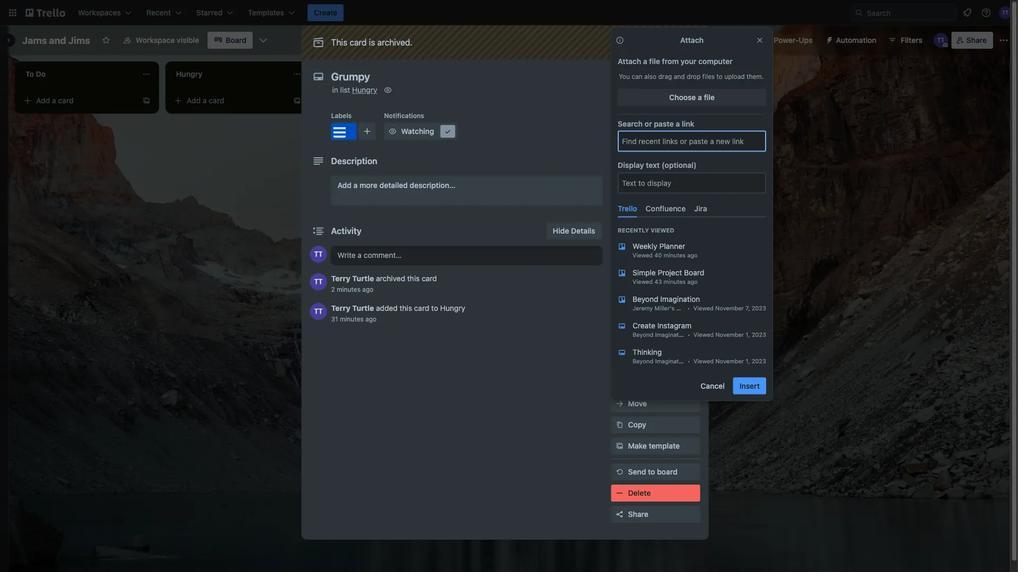 Task type: locate. For each thing, give the bounding box(es) containing it.
1 vertical spatial november
[[716, 332, 744, 338]]

sm image inside watching button
[[388, 126, 398, 137]]

jims
[[68, 34, 90, 46]]

sm image right power-ups button
[[821, 32, 836, 47]]

sm image down add to card at the right
[[615, 122, 625, 133]]

imagination inside option
[[661, 295, 700, 304]]

can
[[632, 73, 643, 80]]

ago up 31 minutes ago link
[[362, 286, 374, 293]]

sm image left send
[[615, 467, 625, 478]]

ups up the 'jeremy miller's workspace'
[[669, 293, 683, 301]]

create instagram option
[[610, 316, 775, 343]]

ups
[[799, 36, 813, 45], [634, 277, 646, 285], [669, 293, 683, 301]]

power- down simple on the top right of page
[[611, 277, 634, 285]]

ago
[[688, 252, 698, 259], [688, 278, 698, 285], [362, 286, 374, 293], [366, 316, 377, 323]]

ago inside simple project board viewed 43 minutes ago
[[688, 278, 698, 285]]

1 horizontal spatial add a card
[[187, 96, 224, 105]]

0 vertical spatial share button
[[952, 32, 994, 49]]

2 1, from the top
[[746, 358, 750, 365]]

turtle up 31 minutes ago link
[[352, 304, 374, 313]]

file up add another list at the right
[[649, 57, 660, 66]]

sm image
[[383, 85, 393, 95], [443, 126, 453, 137], [615, 164, 625, 175], [615, 420, 625, 431], [615, 489, 625, 499]]

2 vertical spatial •
[[688, 358, 691, 365]]

sm image inside the cover "link"
[[615, 228, 625, 239]]

0 vertical spatial this
[[407, 275, 420, 283]]

ago inside weekly planner viewed 40 minutes ago
[[688, 252, 698, 259]]

2 add a card button from the left
[[170, 92, 289, 109]]

0 vertical spatial automation
[[836, 36, 877, 45]]

2 vertical spatial ups
[[669, 293, 683, 301]]

sm image inside watching button
[[443, 126, 453, 137]]

2 vertical spatial trello.board image
[[618, 296, 627, 304]]

0 horizontal spatial automation
[[611, 320, 647, 327]]

terry turtle added this card to hungry 31 minutes ago
[[331, 304, 466, 323]]

1 horizontal spatial automation
[[836, 36, 877, 45]]

terry turtle archived this card 2 minutes ago
[[331, 275, 437, 293]]

0 vertical spatial attach
[[681, 36, 704, 45]]

31 minutes ago link
[[331, 316, 377, 323]]

file down the files
[[704, 93, 715, 102]]

viewed up cancel
[[694, 358, 714, 365]]

imagination inside thinking beyond imagination • viewed november 1, 2023
[[655, 358, 688, 365]]

2 trello.board image from the top
[[618, 269, 627, 278]]

trello.board image left add power-ups
[[618, 296, 627, 304]]

0 vertical spatial trello.card image
[[618, 322, 627, 331]]

terry up 2
[[331, 275, 351, 283]]

1 vertical spatial power-ups
[[611, 277, 646, 285]]

0 horizontal spatial ups
[[634, 277, 646, 285]]

turtle inside terry turtle archived this card 2 minutes ago
[[352, 275, 374, 283]]

1 horizontal spatial create
[[633, 321, 656, 330]]

0 horizontal spatial board
[[226, 36, 247, 45]]

0 horizontal spatial power-ups
[[611, 277, 646, 285]]

also
[[645, 73, 657, 80]]

create up mark
[[633, 321, 656, 330]]

automation up mark
[[611, 320, 647, 327]]

1 vertical spatial 1,
[[746, 358, 750, 365]]

labels link
[[611, 140, 701, 157]]

trello.board image left simple on the top right of page
[[618, 269, 627, 278]]

labels up display
[[628, 144, 651, 153]]

members link
[[611, 119, 701, 136]]

turtle inside terry turtle added this card to hungry 31 minutes ago
[[352, 304, 374, 313]]

1 turtle from the top
[[352, 275, 374, 283]]

more
[[360, 181, 378, 190]]

Board name text field
[[17, 32, 95, 49]]

1 vertical spatial beyond
[[633, 332, 654, 338]]

viewed right idea
[[694, 332, 714, 338]]

thinking option
[[610, 343, 775, 369]]

1 vertical spatial imagination
[[655, 332, 688, 338]]

• up create instagram option
[[688, 305, 690, 312]]

0 vertical spatial imagination
[[661, 295, 700, 304]]

this right added
[[400, 304, 412, 313]]

1 terry from the top
[[331, 275, 351, 283]]

delete link
[[611, 485, 701, 502]]

beyond up jeremy
[[633, 295, 659, 304]]

1 vertical spatial automation
[[611, 320, 647, 327]]

1 add a card button from the left
[[19, 92, 138, 109]]

make template
[[628, 442, 680, 451]]

1 horizontal spatial list
[[682, 69, 692, 77]]

1 vertical spatial share button
[[611, 507, 701, 524]]

to right added
[[432, 304, 438, 313]]

list right in
[[340, 86, 350, 94]]

ago up beyond imagination option at the bottom of page
[[688, 278, 698, 285]]

minutes down project
[[664, 278, 686, 285]]

terry inside terry turtle archived this card 2 minutes ago
[[331, 275, 351, 283]]

idea
[[679, 336, 694, 345]]

trello.board image for weekly
[[618, 243, 627, 251]]

sm image left checklist
[[615, 164, 625, 175]]

labels up color: blue, title: none image at the left
[[331, 112, 352, 119]]

0 vertical spatial ups
[[799, 36, 813, 45]]

0 vertical spatial board
[[226, 36, 247, 45]]

0 vertical spatial power-ups
[[774, 36, 813, 45]]

ago inside terry turtle added this card to hungry 31 minutes ago
[[366, 316, 377, 323]]

1 vertical spatial and
[[674, 73, 685, 80]]

sm image right watching in the left of the page
[[443, 126, 453, 137]]

terry for archived this card
[[331, 275, 351, 283]]

create from template… image
[[142, 97, 151, 105], [293, 97, 301, 105]]

2 horizontal spatial add a card
[[337, 96, 375, 105]]

november up cancel
[[716, 358, 744, 365]]

imagination down good at bottom
[[655, 358, 688, 365]]

custom
[[628, 250, 656, 259]]

1 horizontal spatial create from template… image
[[293, 97, 301, 105]]

list down 'your'
[[682, 69, 692, 77]]

2 terry from the top
[[331, 304, 351, 313]]

template
[[649, 442, 680, 451]]

or
[[645, 119, 652, 128]]

tab list
[[614, 200, 771, 218]]

sm image inside move link
[[615, 399, 625, 410]]

create inside "button"
[[314, 8, 337, 17]]

2 turtle from the top
[[352, 304, 374, 313]]

3 2023 from the top
[[752, 358, 767, 365]]

trello.board image inside simple project board option
[[618, 269, 627, 278]]

0 vertical spatial •
[[688, 305, 690, 312]]

1 trello.card image from the top
[[618, 322, 627, 331]]

0 vertical spatial and
[[49, 34, 66, 46]]

1 vertical spatial labels
[[628, 144, 651, 153]]

2 vertical spatial power-
[[644, 293, 669, 301]]

2 horizontal spatial add a card button
[[320, 92, 439, 109]]

minutes inside terry turtle added this card to hungry 31 minutes ago
[[340, 316, 364, 323]]

turtle up 2 minutes ago link
[[352, 275, 374, 283]]

show menu image
[[999, 35, 1010, 46]]

choose a file element
[[618, 89, 767, 106]]

beyond inside create instagram beyond imagination • viewed november 1, 2023
[[633, 332, 654, 338]]

beyond up thinking
[[633, 332, 654, 338]]

list inside button
[[682, 69, 692, 77]]

power-ups down simple on the top right of page
[[611, 277, 646, 285]]

this right "archived"
[[407, 275, 420, 283]]

sm image for make template
[[615, 441, 625, 452]]

minutes down planner
[[664, 252, 686, 259]]

create for create
[[314, 8, 337, 17]]

2 create from template… image from the left
[[293, 97, 301, 105]]

1 trello.board image from the top
[[618, 243, 627, 251]]

0 horizontal spatial labels
[[331, 112, 352, 119]]

1 vertical spatial hungry
[[440, 304, 466, 313]]

cover link
[[611, 225, 701, 242]]

sm image left copy
[[615, 420, 625, 431]]

description
[[331, 156, 378, 166]]

another
[[653, 69, 680, 77]]

is
[[369, 37, 375, 47]]

sm image for watching
[[388, 126, 398, 137]]

0 horizontal spatial attach
[[618, 57, 641, 66]]

1 vertical spatial terry
[[331, 304, 351, 313]]

share down delete
[[628, 511, 649, 519]]

create button
[[308, 4, 344, 21]]

share button down 0 notifications icon
[[952, 32, 994, 49]]

viewed down simple on the top right of page
[[633, 278, 653, 285]]

trello.card image inside "thinking" option
[[618, 349, 627, 357]]

share button down "delete" link
[[611, 507, 701, 524]]

terry turtle (terryturtle) image
[[999, 6, 1012, 19], [310, 246, 327, 263]]

0 horizontal spatial add a card
[[36, 96, 74, 105]]

share left show menu image
[[967, 36, 987, 45]]

trello.board image down recently at the top right
[[618, 243, 627, 251]]

ups right close popover image
[[799, 36, 813, 45]]

2 vertical spatial beyond
[[633, 358, 654, 365]]

trello.card image up "mark as good idea" button
[[618, 322, 627, 331]]

1 vertical spatial terry turtle (terryturtle) image
[[310, 246, 327, 263]]

november left 7,
[[716, 305, 744, 312]]

0 vertical spatial list
[[682, 69, 692, 77]]

insert button
[[734, 378, 767, 395]]

sm image inside automation button
[[821, 32, 836, 47]]

1 vertical spatial this
[[400, 304, 412, 313]]

share for right share button
[[967, 36, 987, 45]]

0 horizontal spatial create from template… image
[[142, 97, 151, 105]]

0 vertical spatial 1,
[[746, 332, 750, 338]]

sm image inside make template link
[[615, 441, 625, 452]]

0 vertical spatial terry turtle (terryturtle) image
[[934, 33, 949, 48]]

good
[[658, 336, 677, 345]]

november down • viewed november 7, 2023
[[716, 332, 744, 338]]

2023 inside beyond imagination option
[[752, 305, 767, 312]]

1 vertical spatial turtle
[[352, 304, 374, 313]]

1 vertical spatial •
[[688, 332, 691, 338]]

1 horizontal spatial board
[[684, 268, 705, 277]]

sm image for labels
[[615, 143, 625, 154]]

3 • from the top
[[688, 358, 691, 365]]

this inside terry turtle added this card to hungry 31 minutes ago
[[400, 304, 412, 313]]

imagination down instagram
[[655, 332, 688, 338]]

0 horizontal spatial file
[[649, 57, 660, 66]]

copy
[[628, 421, 647, 430]]

viewed inside weekly planner viewed 40 minutes ago
[[633, 252, 653, 259]]

2 beyond from the top
[[633, 332, 654, 338]]

turtle for archived this card
[[352, 275, 374, 283]]

ago inside terry turtle archived this card 2 minutes ago
[[362, 286, 374, 293]]

attach a file from your computer
[[618, 57, 733, 66]]

add
[[637, 69, 651, 77], [36, 96, 50, 105], [187, 96, 201, 105], [337, 96, 351, 105], [611, 108, 624, 115], [338, 181, 352, 190], [628, 293, 642, 301], [628, 357, 642, 366]]

1 beyond from the top
[[633, 295, 659, 304]]

2 horizontal spatial ups
[[799, 36, 813, 45]]

attach
[[681, 36, 704, 45], [618, 57, 641, 66]]

terry
[[331, 275, 351, 283], [331, 304, 351, 313]]

send to board
[[628, 468, 678, 477]]

simple
[[633, 268, 656, 277]]

1 horizontal spatial share
[[967, 36, 987, 45]]

and left jims
[[49, 34, 66, 46]]

sm image for automation
[[821, 32, 836, 47]]

sm image for cover
[[615, 228, 625, 239]]

sm image inside members "link"
[[615, 122, 625, 133]]

send to board link
[[611, 464, 701, 481]]

jeremy miller's workspace
[[633, 305, 706, 312]]

minutes inside weekly planner viewed 40 minutes ago
[[664, 252, 686, 259]]

1 vertical spatial share
[[628, 511, 649, 519]]

3 trello.board image from the top
[[618, 296, 627, 304]]

cover
[[628, 229, 649, 238]]

0 vertical spatial turtle
[[352, 275, 374, 283]]

1 november from the top
[[716, 305, 744, 312]]

2 vertical spatial imagination
[[655, 358, 688, 365]]

1 vertical spatial list
[[340, 86, 350, 94]]

more info image
[[616, 36, 624, 45]]

recently viewed list box
[[610, 237, 775, 369]]

minutes right 2
[[337, 286, 361, 293]]

labels
[[331, 112, 352, 119], [628, 144, 651, 153]]

power- right close popover image
[[774, 36, 799, 45]]

2 november from the top
[[716, 332, 744, 338]]

1 2023 from the top
[[752, 305, 767, 312]]

trello.board image inside weekly planner option
[[618, 243, 627, 251]]

• down instagram
[[688, 332, 691, 338]]

1 horizontal spatial terry turtle (terryturtle) image
[[999, 6, 1012, 19]]

None text field
[[326, 67, 676, 86]]

power-ups inside button
[[774, 36, 813, 45]]

1 vertical spatial power-
[[611, 277, 634, 285]]

1 vertical spatial trello.card image
[[618, 349, 627, 357]]

beyond down thinking
[[633, 358, 654, 365]]

beyond
[[633, 295, 659, 304], [633, 332, 654, 338], [633, 358, 654, 365]]

1 • from the top
[[688, 305, 690, 312]]

2023 inside create instagram beyond imagination • viewed november 1, 2023
[[752, 332, 767, 338]]

1 vertical spatial create
[[633, 321, 656, 330]]

details
[[571, 227, 595, 236]]

share for the leftmost share button
[[628, 511, 649, 519]]

imagination up the 'jeremy miller's workspace'
[[661, 295, 700, 304]]

0 vertical spatial power-
[[774, 36, 799, 45]]

2023 right 7,
[[752, 305, 767, 312]]

board left customize views 'icon'
[[226, 36, 247, 45]]

viewed up create instagram beyond imagination • viewed november 1, 2023
[[694, 305, 714, 312]]

filters
[[901, 36, 923, 45]]

2 2023 from the top
[[752, 332, 767, 338]]

to right the files
[[717, 73, 723, 80]]

trello.card image inside create instagram option
[[618, 322, 627, 331]]

beyond imagination option
[[610, 290, 775, 316]]

minutes inside simple project board viewed 43 minutes ago
[[664, 278, 686, 285]]

0 horizontal spatial and
[[49, 34, 66, 46]]

0 vertical spatial hungry
[[352, 86, 377, 94]]

labels inside labels link
[[628, 144, 651, 153]]

color: blue, title: none image
[[331, 123, 357, 140]]

add button
[[628, 357, 668, 366]]

1 create from template… image from the left
[[142, 97, 151, 105]]

2 vertical spatial november
[[716, 358, 744, 365]]

viewed down weekly on the top
[[633, 252, 653, 259]]

• down idea
[[688, 358, 691, 365]]

workspace visible button
[[117, 32, 206, 49]]

upload
[[725, 73, 745, 80]]

a
[[643, 57, 648, 66], [698, 93, 702, 102], [52, 96, 56, 105], [203, 96, 207, 105], [353, 96, 357, 105], [676, 119, 680, 128], [354, 181, 358, 190]]

minutes right the 31
[[340, 316, 364, 323]]

0 vertical spatial labels
[[331, 112, 352, 119]]

recently
[[618, 227, 649, 234]]

0 vertical spatial november
[[716, 305, 744, 312]]

weekly planner option
[[610, 237, 775, 263]]

terry turtle (terryturtle) image
[[934, 33, 949, 48], [310, 274, 327, 291], [310, 303, 327, 320]]

simple project board option
[[610, 263, 775, 290]]

this card is archived.
[[331, 37, 413, 47]]

sm image inside checklist link
[[615, 164, 625, 175]]

1 vertical spatial 2023
[[752, 332, 767, 338]]

ups inside button
[[799, 36, 813, 45]]

insert
[[740, 382, 760, 391]]

share
[[967, 36, 987, 45], [628, 511, 649, 519]]

0 horizontal spatial add a card button
[[19, 92, 138, 109]]

0 vertical spatial trello.board image
[[618, 243, 627, 251]]

1 add a card from the left
[[36, 96, 74, 105]]

1 horizontal spatial hungry
[[440, 304, 466, 313]]

add a more detailed description… link
[[331, 176, 603, 206]]

1 vertical spatial ups
[[634, 277, 646, 285]]

ago up simple project board option
[[688, 252, 698, 259]]

and right 'drag'
[[674, 73, 685, 80]]

1, up insert
[[746, 358, 750, 365]]

this inside terry turtle archived this card 2 minutes ago
[[407, 275, 420, 283]]

create inside create instagram beyond imagination • viewed november 1, 2023
[[633, 321, 656, 330]]

1 horizontal spatial ups
[[669, 293, 683, 301]]

automation down search image
[[836, 36, 877, 45]]

imagination
[[661, 295, 700, 304], [655, 332, 688, 338], [655, 358, 688, 365]]

thinking beyond imagination • viewed november 1, 2023
[[633, 348, 767, 365]]

workspace visible
[[136, 36, 199, 45]]

0 vertical spatial create
[[314, 8, 337, 17]]

sm image down notifications
[[388, 126, 398, 137]]

• viewed november 7, 2023
[[684, 305, 767, 312]]

terry turtle (terryturtle) image right filters
[[934, 33, 949, 48]]

add button button
[[611, 353, 701, 370]]

sm image left cover
[[615, 228, 625, 239]]

Write a comment text field
[[331, 246, 603, 265]]

2 trello.card image from the top
[[618, 349, 627, 357]]

dates
[[628, 186, 649, 195]]

to
[[717, 73, 723, 80], [626, 108, 632, 115], [432, 304, 438, 313], [648, 468, 655, 477]]

1 vertical spatial attach
[[618, 57, 641, 66]]

sm image for send to board
[[615, 467, 625, 478]]

board down weekly planner option
[[684, 268, 705, 277]]

move
[[628, 400, 647, 408]]

power-ups right close popover image
[[774, 36, 813, 45]]

board
[[226, 36, 247, 45], [684, 268, 705, 277]]

terry turtle (terryturtle) image left 2
[[310, 274, 327, 291]]

attachment button
[[611, 204, 701, 221]]

sm image
[[821, 32, 836, 47], [615, 122, 625, 133], [388, 126, 398, 137], [615, 143, 625, 154], [615, 228, 625, 239], [615, 399, 625, 410], [615, 441, 625, 452], [615, 467, 625, 478]]

planner
[[660, 242, 686, 251]]

trello.card image left thinking
[[618, 349, 627, 357]]

checklist link
[[611, 161, 701, 178]]

copy link
[[611, 417, 701, 434]]

ups down simple on the top right of page
[[634, 277, 646, 285]]

1 1, from the top
[[746, 332, 750, 338]]

1 vertical spatial terry turtle (terryturtle) image
[[310, 274, 327, 291]]

3 november from the top
[[716, 358, 744, 365]]

card inside terry turtle archived this card 2 minutes ago
[[422, 275, 437, 283]]

sm image inside labels link
[[615, 143, 625, 154]]

board inside simple project board viewed 43 minutes ago
[[684, 268, 705, 277]]

terry turtle (terryturtle) image left the 31
[[310, 303, 327, 320]]

viewed
[[651, 227, 675, 234], [633, 252, 653, 259], [633, 278, 653, 285], [694, 305, 714, 312], [694, 332, 714, 338], [694, 358, 714, 365]]

hungry
[[352, 86, 377, 94], [440, 304, 466, 313]]

0 vertical spatial share
[[967, 36, 987, 45]]

sm image left delete
[[615, 489, 625, 499]]

viewed up planner
[[651, 227, 675, 234]]

sm image inside send to board link
[[615, 467, 625, 478]]

1 horizontal spatial file
[[704, 93, 715, 102]]

minutes inside terry turtle archived this card 2 minutes ago
[[337, 286, 361, 293]]

workspace
[[677, 305, 706, 312]]

trello.card image
[[618, 322, 627, 331], [618, 349, 627, 357]]

this for added
[[400, 304, 412, 313]]

terry up the 31
[[331, 304, 351, 313]]

power- up miller's
[[644, 293, 669, 301]]

2 vertical spatial terry turtle (terryturtle) image
[[310, 303, 327, 320]]

sm image inside copy link
[[615, 420, 625, 431]]

2023 down • viewed november 7, 2023
[[752, 332, 767, 338]]

terry inside terry turtle added this card to hungry 31 minutes ago
[[331, 304, 351, 313]]

actions
[[611, 385, 635, 392]]

• inside create instagram beyond imagination • viewed november 1, 2023
[[688, 332, 691, 338]]

sm image inside "delete" link
[[615, 489, 625, 499]]

workspace
[[136, 36, 175, 45]]

1 vertical spatial board
[[684, 268, 705, 277]]

0 horizontal spatial terry turtle (terryturtle) image
[[310, 246, 327, 263]]

0 vertical spatial terry
[[331, 275, 351, 283]]

power-ups
[[774, 36, 813, 45], [611, 277, 646, 285]]

primary element
[[0, 0, 1019, 25]]

close popover image
[[756, 36, 764, 45]]

create up this
[[314, 8, 337, 17]]

attach up you
[[618, 57, 641, 66]]

1 horizontal spatial power-ups
[[774, 36, 813, 45]]

1 horizontal spatial labels
[[628, 144, 651, 153]]

0 vertical spatial terry turtle (terryturtle) image
[[999, 6, 1012, 19]]

attach up 'your'
[[681, 36, 704, 45]]

board link
[[208, 32, 253, 49]]

0 vertical spatial file
[[649, 57, 660, 66]]

0 horizontal spatial hungry
[[352, 86, 377, 94]]

fields
[[658, 250, 678, 259]]

sm image up display
[[615, 143, 625, 154]]

sm image left make
[[615, 441, 625, 452]]

1 vertical spatial file
[[704, 93, 715, 102]]

1 horizontal spatial attach
[[681, 36, 704, 45]]

0 horizontal spatial create
[[314, 8, 337, 17]]

0 horizontal spatial share
[[628, 511, 649, 519]]

3 beyond from the top
[[633, 358, 654, 365]]

jams
[[22, 34, 47, 46]]

1 vertical spatial trello.board image
[[618, 269, 627, 278]]

sm image for delete
[[615, 489, 625, 499]]

trello.board image
[[618, 243, 627, 251], [618, 269, 627, 278], [618, 296, 627, 304]]

2 vertical spatial 2023
[[752, 358, 767, 365]]

ago down added
[[366, 316, 377, 323]]

2023 up insert
[[752, 358, 767, 365]]

0 vertical spatial beyond
[[633, 295, 659, 304]]

1, down 7,
[[746, 332, 750, 338]]

2 • from the top
[[688, 332, 691, 338]]

sm image down actions
[[615, 399, 625, 410]]

to inside terry turtle added this card to hungry 31 minutes ago
[[432, 304, 438, 313]]



Task type: vqa. For each thing, say whether or not it's contained in the screenshot.
send
yes



Task type: describe. For each thing, give the bounding box(es) containing it.
archived
[[376, 275, 405, 283]]

sm image for copy
[[615, 420, 625, 431]]

drag
[[659, 73, 672, 80]]

thinking
[[633, 348, 662, 357]]

confluence
[[646, 204, 686, 213]]

detailed
[[380, 181, 408, 190]]

open information menu image
[[981, 7, 992, 18]]

this
[[331, 37, 348, 47]]

file for attach
[[649, 57, 660, 66]]

add another list
[[637, 69, 692, 77]]

1 horizontal spatial share button
[[952, 32, 994, 49]]

Display text (optional) field
[[619, 174, 765, 193]]

beyond inside thinking beyond imagination • viewed november 1, 2023
[[633, 358, 654, 365]]

attach for attach
[[681, 36, 704, 45]]

2 minutes ago link
[[331, 286, 374, 293]]

watching
[[401, 127, 434, 136]]

board
[[657, 468, 678, 477]]

this for archived
[[407, 275, 420, 283]]

terry turtle (terryturtle) image for archived this card
[[310, 274, 327, 291]]

1 horizontal spatial and
[[674, 73, 685, 80]]

link
[[682, 119, 695, 128]]

your
[[681, 57, 697, 66]]

search image
[[855, 8, 864, 17]]

make template link
[[611, 438, 701, 455]]

to right send
[[648, 468, 655, 477]]

star or unstar board image
[[102, 36, 110, 45]]

0 horizontal spatial list
[[340, 86, 350, 94]]

attachment
[[628, 208, 669, 216]]

0 horizontal spatial share button
[[611, 507, 701, 524]]

november inside beyond imagination option
[[716, 305, 744, 312]]

computer
[[699, 57, 733, 66]]

from
[[662, 57, 679, 66]]

you
[[619, 73, 630, 80]]

custom fields
[[628, 250, 678, 259]]

turtle for added this card to hungry
[[352, 304, 374, 313]]

1, inside create instagram beyond imagination • viewed november 1, 2023
[[746, 332, 750, 338]]

hide details
[[553, 227, 595, 236]]

2023 inside thinking beyond imagination • viewed november 1, 2023
[[752, 358, 767, 365]]

3 add a card from the left
[[337, 96, 375, 105]]

(optional)
[[662, 161, 697, 170]]

added
[[376, 304, 398, 313]]

40
[[655, 252, 662, 259]]

send
[[628, 468, 646, 477]]

viewed inside simple project board viewed 43 minutes ago
[[633, 278, 653, 285]]

you can also drag and drop files to upload them.
[[619, 73, 764, 80]]

Search field
[[864, 5, 956, 21]]

viewed inside beyond imagination option
[[694, 305, 714, 312]]

choose
[[670, 93, 696, 102]]

and inside text box
[[49, 34, 66, 46]]

watching button
[[384, 123, 458, 140]]

notifications
[[384, 112, 424, 119]]

display text (optional)
[[618, 161, 697, 170]]

sm image for checklist
[[615, 164, 625, 175]]

mark as good idea button
[[611, 332, 701, 349]]

imagination inside create instagram beyond imagination • viewed november 1, 2023
[[655, 332, 688, 338]]

cancel
[[701, 382, 725, 391]]

0 notifications image
[[961, 6, 974, 19]]

2
[[331, 286, 335, 293]]

tab list containing trello
[[614, 200, 771, 218]]

custom fields button
[[611, 249, 701, 260]]

mark as good idea
[[628, 336, 694, 345]]

power- inside button
[[774, 36, 799, 45]]

power-ups button
[[753, 32, 819, 49]]

trello
[[618, 204, 637, 213]]

terry for added this card to hungry
[[331, 304, 351, 313]]

miller's
[[655, 305, 675, 312]]

paste
[[654, 119, 674, 128]]

add a card button for second create from template… icon from left
[[170, 92, 289, 109]]

trello.board image inside beyond imagination option
[[618, 296, 627, 304]]

sm image for members
[[615, 122, 625, 133]]

in list hungry
[[332, 86, 377, 94]]

1, inside thinking beyond imagination • viewed november 1, 2023
[[746, 358, 750, 365]]

beyond inside option
[[633, 295, 659, 304]]

automation button
[[821, 32, 883, 49]]

trello.card image for thinking
[[618, 349, 627, 357]]

archived.
[[378, 37, 413, 47]]

7,
[[746, 305, 750, 312]]

cancel button
[[695, 378, 731, 395]]

choose a file
[[670, 93, 715, 102]]

dates button
[[611, 182, 701, 199]]

beyond imagination
[[633, 295, 700, 304]]

hide
[[553, 227, 569, 236]]

viewed inside create instagram beyond imagination • viewed november 1, 2023
[[694, 332, 714, 338]]

file for choose
[[704, 93, 715, 102]]

instagram
[[658, 321, 692, 330]]

november inside thinking beyond imagination • viewed november 1, 2023
[[716, 358, 744, 365]]

add power-ups
[[628, 293, 683, 301]]

add power-ups link
[[611, 289, 701, 306]]

members
[[628, 123, 661, 132]]

hungry inside terry turtle added this card to hungry 31 minutes ago
[[440, 304, 466, 313]]

2 add a card from the left
[[187, 96, 224, 105]]

drop
[[687, 73, 701, 80]]

visible
[[177, 36, 199, 45]]

as
[[648, 336, 656, 345]]

sm image right hungry link
[[383, 85, 393, 95]]

hungry link
[[352, 86, 377, 94]]

files
[[703, 73, 715, 80]]

make
[[628, 442, 647, 451]]

weekly planner viewed 40 minutes ago
[[633, 242, 698, 259]]

terry turtle (terryturtle) image for added this card to hungry
[[310, 303, 327, 320]]

checklist
[[628, 165, 661, 174]]

trello.card image for create
[[618, 322, 627, 331]]

Search or paste a link field
[[619, 132, 765, 151]]

filters button
[[885, 32, 926, 49]]

3 add a card button from the left
[[320, 92, 439, 109]]

weekly
[[633, 242, 658, 251]]

search
[[618, 119, 643, 128]]

automation inside button
[[836, 36, 877, 45]]

simple project board viewed 43 minutes ago
[[633, 268, 705, 285]]

31
[[331, 316, 338, 323]]

card inside terry turtle added this card to hungry 31 minutes ago
[[414, 304, 429, 313]]

sm image for move
[[615, 399, 625, 410]]

add a card button for 2nd create from template… icon from right
[[19, 92, 138, 109]]

hide details link
[[547, 223, 602, 240]]

viewed inside thinking beyond imagination • viewed november 1, 2023
[[694, 358, 714, 365]]

• inside thinking beyond imagination • viewed november 1, 2023
[[688, 358, 691, 365]]

trello.board image for simple
[[618, 269, 627, 278]]

1 horizontal spatial power-
[[644, 293, 669, 301]]

to up search in the top right of the page
[[626, 108, 632, 115]]

november inside create instagram beyond imagination • viewed november 1, 2023
[[716, 332, 744, 338]]

attach for attach a file from your computer
[[618, 57, 641, 66]]

mark
[[628, 336, 646, 345]]

recently viewed
[[618, 227, 675, 234]]

in
[[332, 86, 338, 94]]

43
[[655, 278, 662, 285]]

switch to… image
[[7, 7, 18, 18]]

• inside beyond imagination option
[[688, 305, 690, 312]]

create for create instagram beyond imagination • viewed november 1, 2023
[[633, 321, 656, 330]]

project
[[658, 268, 682, 277]]

activity
[[331, 226, 362, 236]]

move link
[[611, 396, 701, 413]]

0 horizontal spatial power-
[[611, 277, 634, 285]]

customize views image
[[258, 35, 269, 46]]



